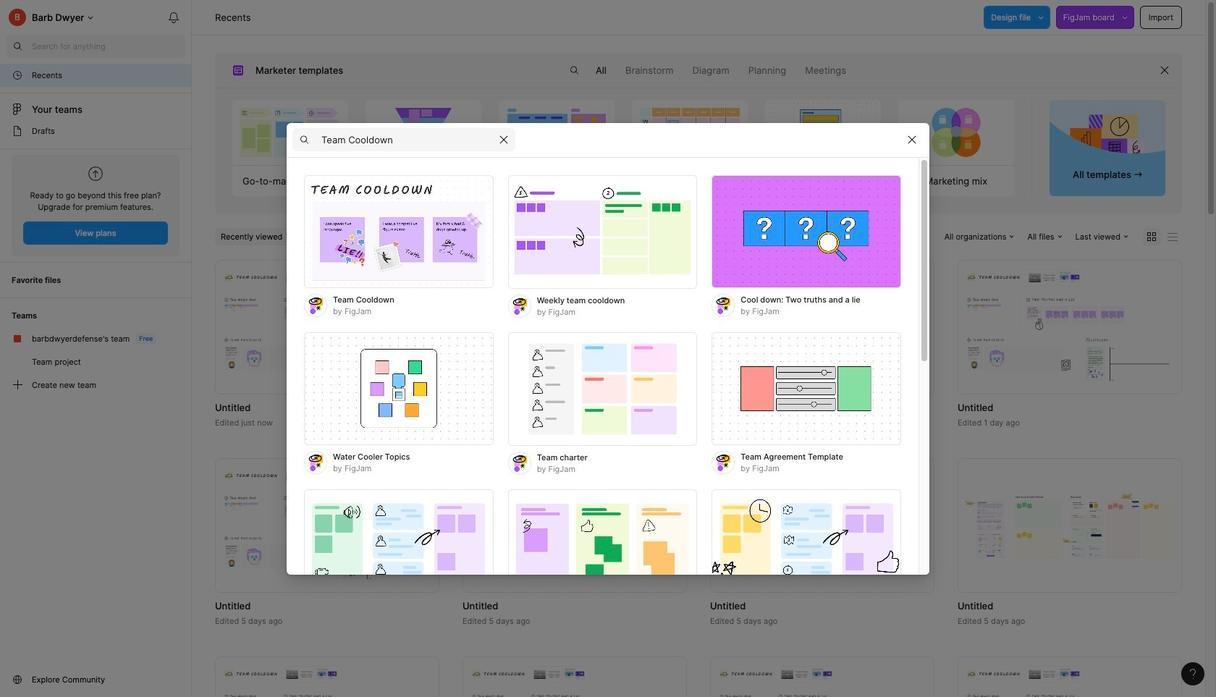 Task type: vqa. For each thing, say whether or not it's contained in the screenshot.
file thumbnail
yes



Task type: locate. For each thing, give the bounding box(es) containing it.
0 vertical spatial search 32 image
[[6, 35, 29, 58]]

water cooler topics image
[[304, 332, 493, 446]]

cool down: two truths and a lie image
[[712, 175, 901, 288]]

team stand up image
[[508, 489, 697, 603]]

dialog
[[287, 122, 929, 697]]

team charter image
[[508, 332, 697, 446]]

creative brief template image
[[758, 100, 888, 165]]

search 32 image up recent 16 icon
[[6, 35, 29, 58]]

0 horizontal spatial search 32 image
[[6, 35, 29, 58]]

search 32 image up the competitor analysis image
[[562, 59, 586, 82]]

1 vertical spatial search 32 image
[[562, 59, 586, 82]]

recent 16 image
[[12, 69, 23, 81]]

team weekly image
[[304, 489, 493, 603]]

search 32 image
[[6, 35, 29, 58], [562, 59, 586, 82]]

team agreement template image
[[712, 332, 901, 446]]

Search for anything text field
[[32, 41, 185, 52]]

competitor analysis image
[[499, 100, 614, 165]]

marketing funnel image
[[366, 100, 481, 165]]

file thumbnail image
[[510, 267, 639, 387], [222, 269, 432, 385], [717, 269, 927, 385], [965, 269, 1175, 385], [222, 467, 432, 584], [470, 493, 680, 558], [717, 493, 927, 558], [965, 493, 1175, 558], [222, 666, 432, 697], [470, 666, 680, 697], [717, 666, 927, 697], [965, 666, 1175, 697]]

team cooldown image
[[304, 175, 493, 288]]

see all all templates image
[[1070, 113, 1145, 163]]



Task type: describe. For each thing, give the bounding box(es) containing it.
1 horizontal spatial search 32 image
[[562, 59, 586, 82]]

Search templates text field
[[321, 131, 492, 148]]

bell 32 image
[[162, 6, 185, 29]]

page 16 image
[[12, 125, 23, 137]]

community 16 image
[[12, 674, 23, 686]]

team meeting agenda image
[[712, 489, 901, 603]]

social media planner image
[[632, 100, 747, 165]]

go-to-market (gtm) strategy image
[[233, 100, 348, 165]]

marketing mix image
[[899, 100, 1014, 165]]

weekly team cooldown image
[[508, 175, 697, 288]]



